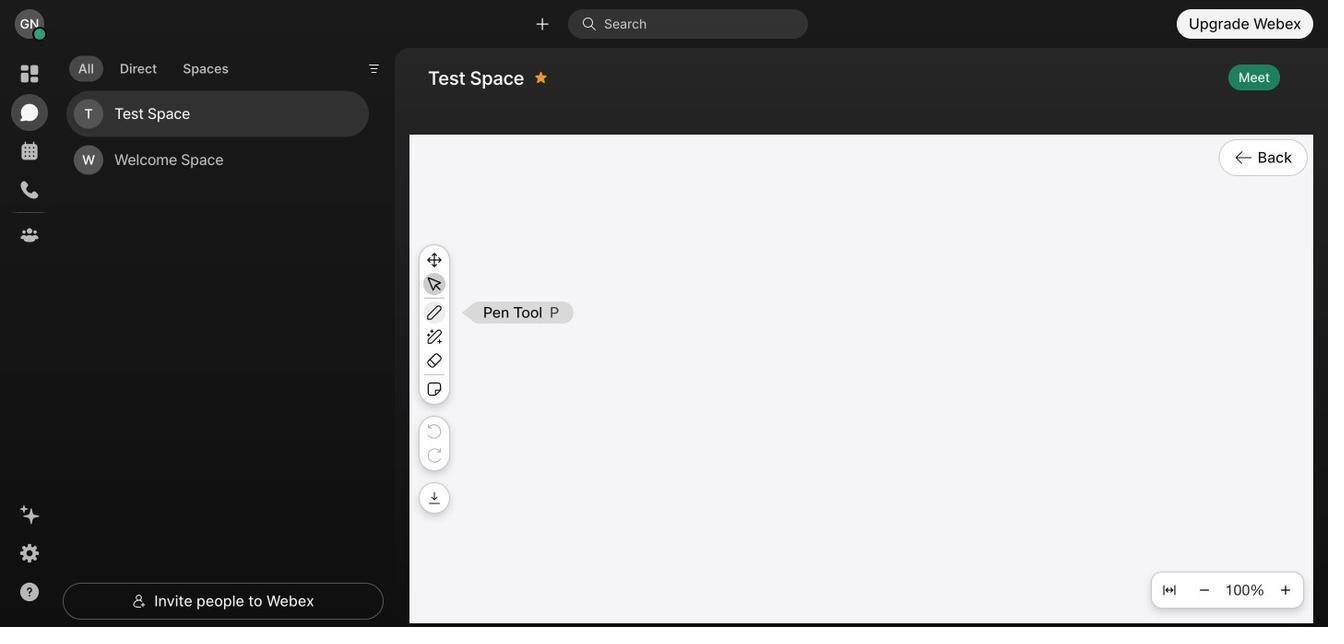 Task type: describe. For each thing, give the bounding box(es) containing it.
welcome space list item
[[66, 137, 369, 183]]



Task type: locate. For each thing, give the bounding box(es) containing it.
tab list
[[65, 45, 242, 87]]

navigation
[[0, 48, 59, 627]]

test space list item
[[66, 91, 369, 137]]

webex tab list
[[11, 55, 48, 254]]



Task type: vqa. For each thing, say whether or not it's contained in the screenshot.
Welcome Space "list item"
yes



